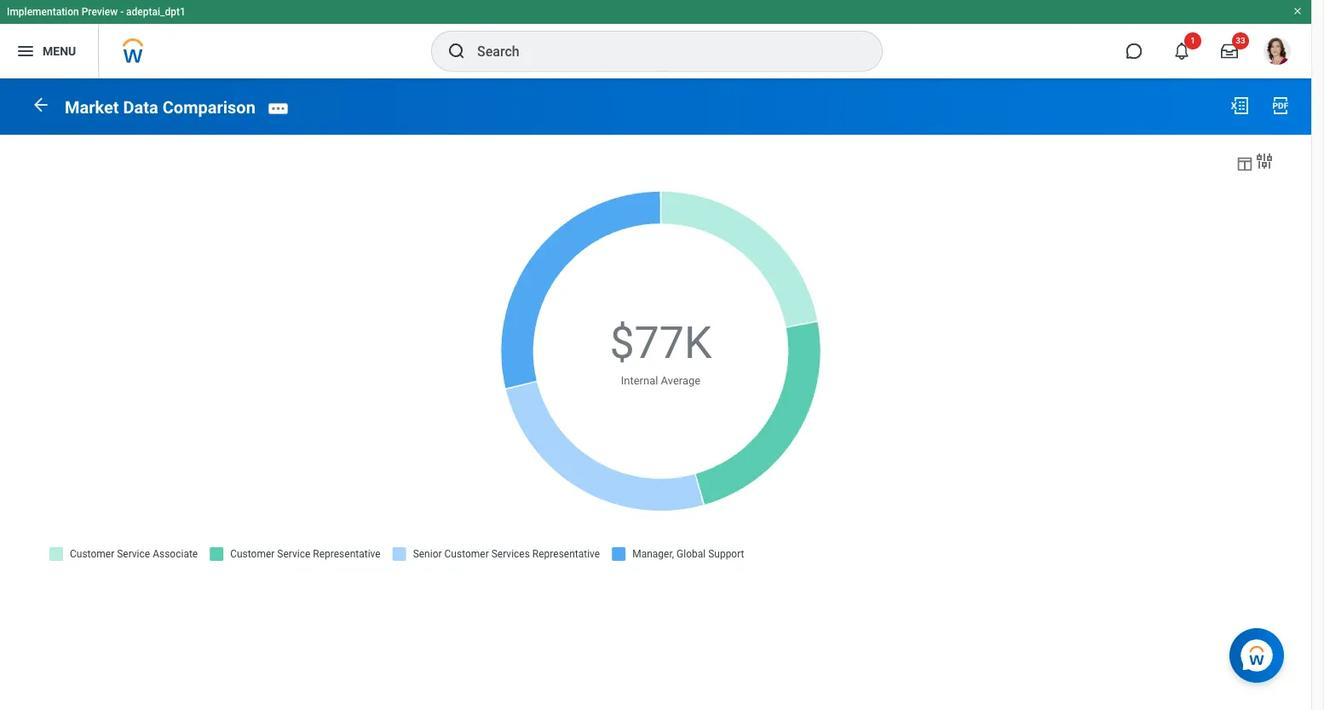 Task type: locate. For each thing, give the bounding box(es) containing it.
comparison
[[163, 97, 256, 117]]

menu
[[43, 44, 76, 58]]

profile logan mcneil image
[[1264, 38, 1291, 68]]

market
[[65, 97, 119, 117]]

menu banner
[[0, 0, 1312, 78]]

justify image
[[15, 41, 36, 61]]

notifications large image
[[1174, 43, 1191, 60]]

market data comparison
[[65, 97, 256, 117]]

1 button
[[1164, 32, 1202, 70]]

Search Workday  search field
[[477, 32, 847, 70]]

market data comparison link
[[65, 97, 256, 117]]

$77k main content
[[0, 78, 1312, 590]]

implementation
[[7, 6, 79, 18]]

search image
[[447, 41, 467, 61]]

$77k button
[[610, 313, 715, 373]]

$77k
[[610, 317, 712, 369]]



Task type: vqa. For each thing, say whether or not it's contained in the screenshot.
1
yes



Task type: describe. For each thing, give the bounding box(es) containing it.
configure and view chart data image
[[1255, 151, 1275, 171]]

33 button
[[1211, 32, 1250, 70]]

menu button
[[0, 24, 98, 78]]

data
[[123, 97, 158, 117]]

adeptai_dpt1
[[126, 6, 186, 18]]

inbox large image
[[1222, 43, 1239, 60]]

implementation preview -   adeptai_dpt1
[[7, 6, 186, 18]]

$77k internal average
[[610, 317, 712, 387]]

configure and view chart data image
[[1236, 154, 1255, 173]]

-
[[120, 6, 124, 18]]

33
[[1236, 36, 1246, 45]]

average
[[661, 375, 701, 387]]

view printable version (pdf) image
[[1271, 95, 1291, 116]]

internal
[[621, 375, 658, 387]]

previous page image
[[31, 94, 51, 115]]

preview
[[82, 6, 118, 18]]

1
[[1191, 36, 1196, 45]]

close environment banner image
[[1293, 6, 1303, 16]]

export to excel image
[[1230, 95, 1251, 116]]



